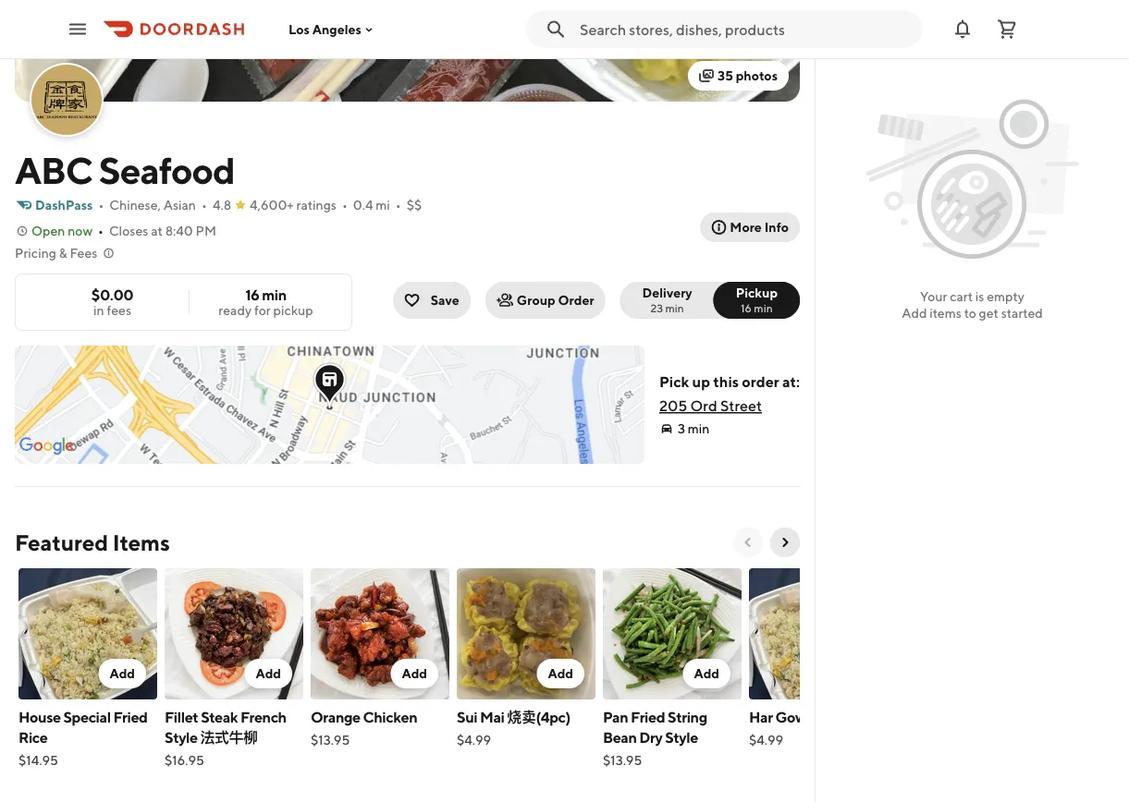Task type: describe. For each thing, give the bounding box(es) containing it.
add button for fillet steak french style 法式牛柳
[[245, 660, 292, 689]]

fillet
[[165, 709, 198, 727]]

16 inside 16 min ready for pickup
[[245, 286, 259, 304]]

map region
[[0, 129, 879, 603]]

pick up this order at: 205 ord street
[[659, 373, 800, 415]]

$$
[[407, 197, 422, 213]]

previous button of carousel image
[[741, 536, 756, 550]]

at:
[[783, 373, 800, 391]]

orange
[[311, 709, 361, 727]]

now
[[68, 223, 93, 239]]

save button
[[394, 282, 471, 319]]

featured items heading
[[15, 528, 170, 558]]

pickup
[[273, 303, 313, 318]]

rice
[[18, 729, 48, 747]]

pricing & fees button
[[15, 244, 116, 263]]

add inside your cart is empty add items to get started
[[902, 306, 927, 321]]

min inside pickup 16 min
[[754, 302, 773, 314]]

35 photos button
[[688, 61, 789, 91]]

（4pc)
[[840, 709, 884, 727]]

group
[[517, 293, 556, 308]]

delivery 23 min
[[642, 285, 692, 314]]

started
[[1001, 306, 1043, 321]]

4,600+ ratings •
[[250, 197, 348, 213]]

more info
[[730, 220, 789, 235]]

pricing & fees
[[15, 246, 97, 261]]

string
[[668, 709, 707, 727]]

add for fillet steak french style 法式牛柳
[[256, 666, 281, 682]]

ratings
[[296, 197, 337, 213]]

chinese,
[[109, 197, 161, 213]]

4.8
[[213, 197, 231, 213]]

4,600+
[[250, 197, 294, 213]]

mai
[[480, 709, 505, 727]]

open menu image
[[67, 18, 89, 40]]

&
[[59, 246, 67, 261]]

open now
[[31, 223, 93, 239]]

8:40
[[165, 223, 193, 239]]

add for sui mai 烧卖(4pc)
[[548, 666, 573, 682]]

next button of carousel image
[[778, 536, 793, 550]]

$0.00
[[91, 286, 133, 304]]

abc seafood
[[15, 148, 235, 192]]

3
[[678, 421, 685, 437]]

abc
[[15, 148, 92, 192]]

closes
[[109, 223, 148, 239]]

bean
[[603, 729, 637, 747]]

angeles
[[312, 22, 362, 37]]

house
[[18, 709, 61, 727]]

pan fried string bean dry style $13.95
[[603, 709, 707, 769]]

powered by google image
[[19, 438, 74, 456]]

seafood
[[99, 148, 235, 192]]

los angeles button
[[289, 22, 376, 37]]

add for pan fried string bean dry style
[[694, 666, 720, 682]]

cart
[[950, 289, 973, 304]]

items
[[113, 530, 170, 556]]

add button for orange chicken
[[391, 660, 438, 689]]

har gow 虾饺 （4pc) $4.99
[[749, 709, 884, 748]]

$13.95 inside orange chicken $13.95
[[311, 733, 350, 748]]

house special fried rice image
[[18, 569, 157, 700]]

get
[[979, 306, 999, 321]]

$14.95
[[18, 753, 58, 769]]

min right "3"
[[688, 421, 710, 437]]

empty
[[987, 289, 1025, 304]]

$16.95
[[165, 753, 204, 769]]

pickup 16 min
[[736, 285, 778, 314]]

none radio containing pickup
[[714, 282, 800, 319]]

info
[[765, 220, 789, 235]]

order
[[558, 293, 594, 308]]

your
[[920, 289, 948, 304]]

烧卖(4pc)
[[507, 709, 571, 727]]

group order
[[517, 293, 594, 308]]

sui mai 烧卖(4pc) image
[[457, 569, 596, 700]]

法式牛柳
[[200, 729, 258, 747]]

save
[[431, 293, 460, 308]]

delivery
[[642, 285, 692, 301]]

photos
[[736, 68, 778, 83]]

open
[[31, 223, 65, 239]]

• right mi
[[396, 197, 401, 213]]

style inside pan fried string bean dry style $13.95
[[665, 729, 698, 747]]

dashpass •
[[35, 197, 104, 213]]

special
[[63, 709, 111, 727]]

har
[[749, 709, 773, 727]]

more
[[730, 220, 762, 235]]



Task type: vqa. For each thing, say whether or not it's contained in the screenshot.


Task type: locate. For each thing, give the bounding box(es) containing it.
• left the 0.4
[[342, 197, 348, 213]]

pickup
[[736, 285, 778, 301]]

None radio
[[714, 282, 800, 319]]

add button up string
[[683, 660, 731, 689]]

1 style from the left
[[165, 729, 198, 747]]

$13.95 inside pan fried string bean dry style $13.95
[[603, 753, 642, 769]]

$0.00 in fees
[[91, 286, 133, 318]]

2 add button from the left
[[245, 660, 292, 689]]

fried inside pan fried string bean dry style $13.95
[[631, 709, 665, 727]]

add button for sui mai 烧卖(4pc)
[[537, 660, 585, 689]]

pick
[[659, 373, 689, 391]]

1 fried from the left
[[113, 709, 148, 727]]

street
[[720, 397, 762, 415]]

notification bell image
[[952, 18, 974, 40]]

23
[[651, 302, 663, 314]]

min
[[262, 286, 287, 304], [666, 302, 684, 314], [754, 302, 773, 314], [688, 421, 710, 437]]

205
[[659, 397, 688, 415]]

2 style from the left
[[665, 729, 698, 747]]

ready
[[219, 303, 252, 318]]

add down your
[[902, 306, 927, 321]]

add
[[902, 306, 927, 321], [110, 666, 135, 682], [256, 666, 281, 682], [402, 666, 427, 682], [548, 666, 573, 682], [694, 666, 720, 682]]

steak
[[201, 709, 238, 727]]

more info button
[[701, 213, 800, 242]]

16 min ready for pickup
[[219, 286, 313, 318]]

0 items, open order cart image
[[996, 18, 1018, 40]]

fried
[[113, 709, 148, 727], [631, 709, 665, 727]]

0 horizontal spatial fried
[[113, 709, 148, 727]]

add up chicken
[[402, 666, 427, 682]]

los angeles
[[289, 22, 362, 37]]

Store search: begin typing to search for stores available on DoorDash text field
[[580, 19, 911, 39]]

0 horizontal spatial $13.95
[[311, 733, 350, 748]]

up
[[692, 373, 710, 391]]

to
[[964, 306, 977, 321]]

add up special
[[110, 666, 135, 682]]

1 vertical spatial $13.95
[[603, 753, 642, 769]]

pm
[[196, 223, 216, 239]]

is
[[976, 289, 985, 304]]

in
[[93, 303, 104, 318]]

$13.95 down bean
[[603, 753, 642, 769]]

2 fried from the left
[[631, 709, 665, 727]]

1 $4.99 from the left
[[457, 733, 491, 748]]

chinese, asian
[[109, 197, 196, 213]]

pricing
[[15, 246, 56, 261]]

0 vertical spatial $13.95
[[311, 733, 350, 748]]

1 add button from the left
[[98, 660, 146, 689]]

at
[[151, 223, 163, 239]]

0 horizontal spatial 16
[[245, 286, 259, 304]]

$4.99 inside har gow 虾饺 （4pc) $4.99
[[749, 733, 784, 748]]

fillet steak french style 法式牛柳 $16.95
[[165, 709, 287, 769]]

order methods option group
[[620, 282, 800, 319]]

min down delivery
[[666, 302, 684, 314]]

35
[[718, 68, 733, 83]]

$4.99 inside sui mai 烧卖(4pc) $4.99
[[457, 733, 491, 748]]

none radio containing delivery
[[620, 282, 726, 319]]

ord
[[691, 397, 718, 415]]

add button up 烧卖(4pc)
[[537, 660, 585, 689]]

2 $4.99 from the left
[[749, 733, 784, 748]]

add button up chicken
[[391, 660, 438, 689]]

16
[[245, 286, 259, 304], [741, 302, 752, 314]]

this
[[713, 373, 739, 391]]

fees
[[107, 303, 131, 318]]

featured
[[15, 530, 108, 556]]

3 add button from the left
[[391, 660, 438, 689]]

mi
[[376, 197, 390, 213]]

None radio
[[620, 282, 726, 319]]

add for orange chicken
[[402, 666, 427, 682]]

dashpass
[[35, 197, 93, 213]]

16 down pickup
[[741, 302, 752, 314]]

3 min
[[678, 421, 710, 437]]

los
[[289, 22, 310, 37]]

1 horizontal spatial $4.99
[[749, 733, 784, 748]]

group order button
[[485, 282, 605, 319]]

order
[[742, 373, 779, 391]]

items
[[930, 306, 962, 321]]

$4.99 down har at the bottom
[[749, 733, 784, 748]]

4 add button from the left
[[537, 660, 585, 689]]

abc seafood image
[[31, 65, 102, 135]]

min right ready
[[262, 286, 287, 304]]

chicken
[[363, 709, 417, 727]]

min inside delivery 23 min
[[666, 302, 684, 314]]

$13.95
[[311, 733, 350, 748], [603, 753, 642, 769]]

1 horizontal spatial $13.95
[[603, 753, 642, 769]]

add button up special
[[98, 660, 146, 689]]

1 horizontal spatial fried
[[631, 709, 665, 727]]

pan
[[603, 709, 628, 727]]

fillet steak french style 法式牛柳 image
[[165, 569, 303, 700]]

orange chicken $13.95
[[311, 709, 417, 748]]

fried up the 'dry'
[[631, 709, 665, 727]]

add button up french
[[245, 660, 292, 689]]

style inside fillet steak french style 法式牛柳 $16.95
[[165, 729, 198, 747]]

add up 烧卖(4pc)
[[548, 666, 573, 682]]

• right now
[[98, 223, 104, 239]]

•
[[98, 197, 104, 213], [202, 197, 207, 213], [342, 197, 348, 213], [396, 197, 401, 213], [98, 223, 104, 239]]

orange chicken image
[[311, 569, 450, 700]]

your cart is empty add items to get started
[[902, 289, 1043, 321]]

205 ord street link
[[659, 397, 762, 415]]

1 horizontal spatial style
[[665, 729, 698, 747]]

add button
[[98, 660, 146, 689], [245, 660, 292, 689], [391, 660, 438, 689], [537, 660, 585, 689], [683, 660, 731, 689]]

0.4 mi • $$
[[353, 197, 422, 213]]

asian
[[163, 197, 196, 213]]

style down fillet
[[165, 729, 198, 747]]

• left 4.8
[[202, 197, 207, 213]]

35 photos
[[718, 68, 778, 83]]

16 inside pickup 16 min
[[741, 302, 752, 314]]

add for house special fried rice
[[110, 666, 135, 682]]

dry
[[639, 729, 663, 747]]

16 left the pickup
[[245, 286, 259, 304]]

0 horizontal spatial style
[[165, 729, 198, 747]]

gow
[[776, 709, 806, 727]]

0.4
[[353, 197, 373, 213]]

add button for pan fried string bean dry style
[[683, 660, 731, 689]]

$4.99
[[457, 733, 491, 748], [749, 733, 784, 748]]

add up string
[[694, 666, 720, 682]]

fees
[[70, 246, 97, 261]]

$13.95 down the orange
[[311, 733, 350, 748]]

style down string
[[665, 729, 698, 747]]

5 add button from the left
[[683, 660, 731, 689]]

fried right special
[[113, 709, 148, 727]]

min inside 16 min ready for pickup
[[262, 286, 287, 304]]

1 horizontal spatial 16
[[741, 302, 752, 314]]

sui mai 烧卖(4pc) $4.99
[[457, 709, 571, 748]]

add button for house special fried rice
[[98, 660, 146, 689]]

sui
[[457, 709, 478, 727]]

for
[[254, 303, 271, 318]]

pan fried string bean dry style image
[[603, 569, 742, 700]]

虾饺
[[809, 709, 838, 727]]

0 horizontal spatial $4.99
[[457, 733, 491, 748]]

$4.99 down 'sui'
[[457, 733, 491, 748]]

• left chinese,
[[98, 197, 104, 213]]

min down pickup
[[754, 302, 773, 314]]

• closes at 8:40 pm
[[98, 223, 216, 239]]

house special fried rice $14.95
[[18, 709, 148, 769]]

fried inside house special fried rice $14.95
[[113, 709, 148, 727]]

featured items
[[15, 530, 170, 556]]

add up french
[[256, 666, 281, 682]]

french
[[240, 709, 287, 727]]



